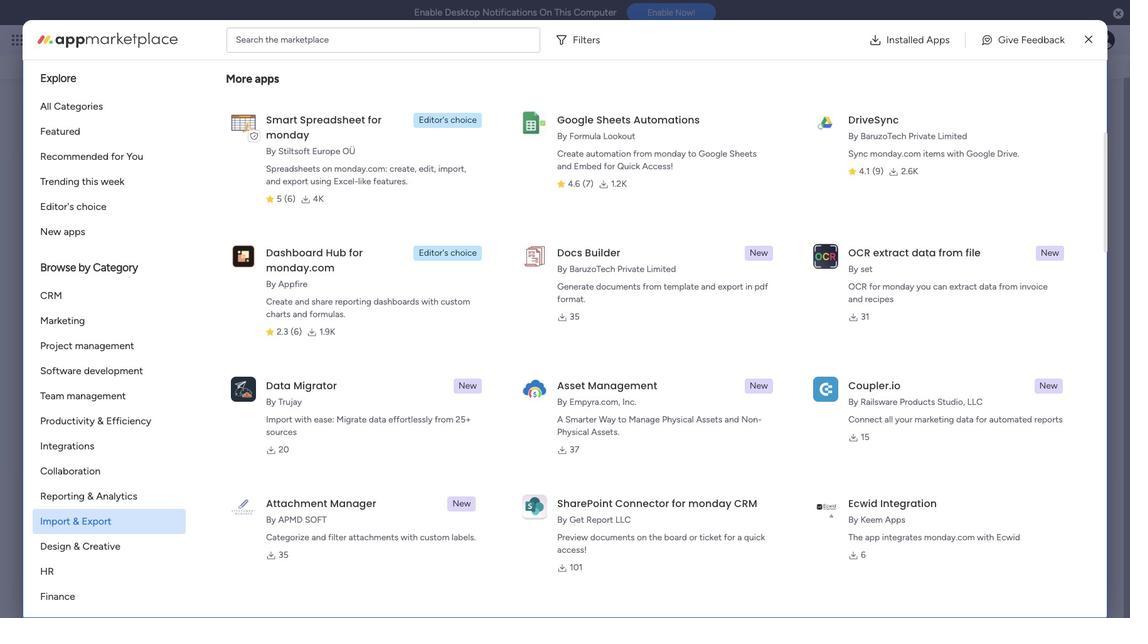 Task type: describe. For each thing, give the bounding box(es) containing it.
categorize
[[266, 533, 309, 544]]

the inside preview documents on the board or ticket for a quick access!
[[649, 533, 662, 544]]

by baruzotech private limited
[[557, 264, 676, 275]]

format.
[[557, 294, 586, 305]]

manager
[[330, 497, 376, 512]]

new for extract
[[1041, 248, 1060, 259]]

0 vertical spatial workspaces
[[232, 56, 286, 68]]

connector
[[615, 497, 669, 512]]

monday.com:
[[334, 164, 387, 174]]

apmd
[[278, 515, 303, 526]]

trujay
[[278, 397, 302, 408]]

0 horizontal spatial main
[[100, 511, 124, 525]]

app logo image left the smart
[[231, 111, 256, 136]]

monday inside ocr for monday you can extract data from invoice and recipes
[[883, 282, 915, 292]]

connect
[[849, 415, 883, 426]]

week
[[101, 176, 124, 188]]

automated
[[990, 415, 1033, 426]]

management up productivity & efficiency
[[67, 390, 126, 402]]

for inside ocr for monday you can extract data from invoice and recipes
[[869, 282, 881, 292]]

monday up access
[[56, 33, 99, 47]]

app logo image for connect all your marketing data for automated reports
[[813, 377, 839, 402]]

apps for new apps
[[64, 226, 85, 238]]

baruzotech inside drivesync by baruzotech private limited
[[861, 131, 907, 142]]

1 vertical spatial private
[[618, 264, 645, 275]]

recent
[[118, 56, 147, 68]]

from left file
[[939, 246, 963, 260]]

for left automated
[[976, 415, 987, 426]]

coupler.io
[[849, 379, 901, 394]]

choice for dashboard hub for monday.com
[[451, 248, 477, 259]]

data inside ocr for monday you can extract data from invoice and recipes
[[980, 282, 997, 292]]

import & export
[[40, 516, 111, 528]]

a
[[557, 415, 563, 426]]

soft
[[305, 515, 327, 526]]

automations
[[634, 113, 700, 127]]

appfire
[[278, 279, 308, 290]]

app logo image for import with ease: migrate data effortlessly from 25+ sources
[[231, 377, 256, 402]]

new up reports in the bottom of the page
[[1040, 381, 1058, 392]]

invite for invite
[[823, 407, 845, 417]]

and up 2.3 (6) in the bottom of the page
[[293, 309, 307, 320]]

0 vertical spatial crm
[[40, 290, 62, 302]]

this
[[555, 7, 572, 18]]

dapulse x slim image
[[1085, 32, 1093, 47]]

no thanks button
[[753, 402, 803, 422]]

quick search button
[[1009, 43, 1099, 68]]

roy mann image
[[70, 344, 95, 369]]

0 horizontal spatial baruzotech
[[570, 264, 615, 275]]

filter
[[328, 533, 347, 544]]

and inside create automation from monday to google sheets and embed for quick access!
[[557, 161, 572, 172]]

drivesync
[[849, 113, 899, 127]]

management down main workspace
[[138, 529, 193, 540]]

get for inspired
[[947, 281, 963, 292]]

by inside the google sheets automations by formula lookout
[[557, 131, 567, 142]]

workspace for work management > main workspace component image
[[384, 252, 426, 263]]

35 for attachment
[[279, 550, 289, 561]]

new apps
[[40, 226, 85, 238]]

4.1 (9)
[[859, 166, 884, 177]]

from inside import with ease: migrate data effortlessly from 25+ sources
[[435, 415, 454, 426]]

search inside button
[[1058, 49, 1089, 61]]

for inside preview documents on the board or ticket for a quick access!
[[724, 533, 736, 544]]

1 vertical spatial workspaces
[[77, 474, 139, 488]]

main for work management > main workspace component image
[[363, 252, 382, 263]]

quick search results list box
[[40, 119, 881, 286]]

software
[[40, 365, 81, 377]]

recommended for you
[[40, 151, 143, 163]]

> for component icon
[[147, 252, 152, 263]]

data down studio,
[[957, 415, 974, 426]]

way
[[599, 415, 616, 426]]

by down docs
[[557, 264, 567, 275]]

automation
[[586, 149, 631, 159]]

monday for smart
[[266, 128, 309, 142]]

by inside the sharepoint connector for monday crm by get report llc
[[557, 515, 567, 526]]

computer
[[574, 7, 617, 18]]

board
[[664, 533, 687, 544]]

0 vertical spatial search
[[236, 34, 263, 45]]

categories
[[54, 100, 103, 112]]

products
[[900, 397, 935, 408]]

you
[[126, 151, 143, 163]]

monday work management
[[56, 33, 195, 47]]

app logo image for the app integrates monday.com with ecwid
[[813, 495, 839, 520]]

1 image
[[947, 26, 958, 40]]

work right component icon
[[72, 252, 91, 263]]

app logo image for categorize and filter attachments with custom labels.
[[231, 495, 256, 520]]

5
[[277, 194, 282, 205]]

filters
[[573, 34, 600, 46]]

export
[[82, 516, 111, 528]]

app logo image for a smarter way to manage physical assets and non- physical assets.
[[522, 377, 547, 402]]

assets
[[696, 415, 723, 426]]

work up by appfire
[[280, 252, 299, 263]]

documents for generate
[[596, 282, 641, 292]]

charts
[[266, 309, 291, 320]]

kendall parks image
[[1095, 30, 1115, 50]]

work management > main workspace for component icon
[[72, 252, 218, 263]]

25+
[[456, 415, 471, 426]]

and down soft
[[312, 533, 326, 544]]

reports
[[1035, 415, 1063, 426]]

lottie animation element
[[556, 32, 908, 80]]

4.6
[[568, 179, 580, 190]]

invite for invite your teammates and start collaborating
[[135, 406, 160, 418]]

editor's for smart spreadsheet for monday
[[419, 115, 449, 126]]

for inside the sharepoint connector for monday crm by get report llc
[[672, 497, 686, 512]]

empyra.com,
[[570, 397, 620, 408]]

project management
[[40, 340, 134, 352]]

notifications
[[482, 7, 537, 18]]

your for connect
[[895, 415, 913, 426]]

the
[[849, 533, 863, 544]]

monday.com for the app integrates monday.com with ecwid
[[924, 533, 975, 544]]

work down main workspace
[[115, 529, 136, 540]]

create for charts
[[266, 297, 293, 308]]

file
[[966, 246, 981, 260]]

give feedback
[[999, 34, 1065, 46]]

create and share reporting dashboards with custom charts and formulas.
[[266, 297, 470, 320]]

europe
[[312, 146, 340, 157]]

by
[[78, 261, 90, 275]]

search the marketplace
[[236, 34, 329, 45]]

google inside the google sheets automations by formula lookout
[[557, 113, 594, 127]]

by inside drivesync by baruzotech private limited
[[849, 131, 859, 142]]

custom inside create and share reporting dashboards with custom charts and formulas.
[[441, 297, 470, 308]]

integration
[[881, 497, 937, 512]]

workspace image
[[61, 511, 91, 541]]

and inside ocr for monday you can extract data from invoice and recipes
[[849, 294, 863, 305]]

new for migrator
[[459, 381, 477, 392]]

feedback
[[957, 50, 996, 61]]

1 horizontal spatial physical
[[662, 415, 694, 426]]

& for get
[[938, 281, 945, 292]]

by down data on the left
[[266, 397, 276, 408]]

and down appfire
[[295, 297, 310, 308]]

apps inside button
[[927, 34, 950, 46]]

1 vertical spatial editor's choice
[[40, 201, 107, 213]]

documents for preview
[[590, 533, 635, 544]]

extract inside ocr for monday you can extract data from invoice and recipes
[[950, 282, 977, 292]]

work management
[[115, 529, 193, 540]]

explore for explore templates
[[964, 240, 998, 252]]

0 horizontal spatial limited
[[647, 264, 676, 275]]

efficiency
[[106, 416, 151, 427]]

app logo image for sync monday.com items with google drive.
[[813, 111, 839, 136]]

m
[[70, 516, 82, 534]]

assets.
[[591, 427, 620, 438]]

1 horizontal spatial monday.com
[[870, 149, 921, 159]]

invoice
[[1020, 282, 1048, 292]]

monday for sharepoint
[[689, 497, 732, 512]]

data migrator
[[266, 379, 337, 394]]

dapulse close image
[[1114, 8, 1124, 20]]

to inside the a smarter way to manage physical assets and non- physical assets.
[[618, 415, 627, 426]]

stiltsoft
[[278, 146, 310, 157]]

sources
[[266, 427, 297, 438]]

apps marketplace image
[[38, 32, 178, 47]]

main workspace
[[100, 511, 181, 525]]

for inside smart spreadsheet for monday
[[368, 113, 382, 127]]

and inside generate documents from template and export in pdf format.
[[701, 282, 716, 292]]

formula
[[570, 131, 601, 142]]

management right by
[[93, 252, 145, 263]]

migrate
[[337, 415, 367, 426]]

non-
[[742, 415, 762, 426]]

manage
[[629, 415, 660, 426]]

crm inside the sharepoint connector for monday crm by get report llc
[[734, 497, 758, 512]]

get
[[570, 515, 584, 526]]

dashboards
[[374, 297, 419, 308]]

on
[[540, 7, 552, 18]]

sync monday.com items with google drive.
[[849, 149, 1020, 159]]

import for import with ease: migrate data effortlessly from 25+ sources
[[266, 415, 293, 426]]

llc inside the sharepoint connector for monday crm by get report llc
[[616, 515, 631, 526]]

main for component icon
[[154, 252, 173, 263]]

1 vertical spatial choice
[[76, 201, 107, 213]]

6
[[861, 550, 866, 561]]

docs
[[557, 246, 583, 260]]

export inside spreadsheets on monday.com: create, edit, import, and export using excel-like features.
[[283, 176, 308, 187]]

create,
[[390, 164, 417, 174]]

close recently visited image
[[40, 104, 55, 119]]

collaborating
[[282, 406, 341, 418]]

and down see
[[213, 56, 230, 68]]

by inside ecwid integration by keem apps
[[849, 515, 859, 526]]

v2 bolt switch image
[[1019, 49, 1026, 62]]

smart spreadsheet for monday
[[266, 113, 382, 142]]

now!
[[676, 8, 695, 18]]

drive.
[[998, 149, 1020, 159]]

on inside spreadsheets on monday.com: create, edit, import, and export using excel-like features.
[[322, 164, 332, 174]]

private board image
[[56, 231, 70, 245]]

no thanks
[[758, 407, 798, 417]]

to inside create automation from monday to google sheets and embed for quick access!
[[688, 149, 697, 159]]

enable desktop notifications on this computer
[[414, 7, 617, 18]]

2.3
[[277, 327, 288, 338]]

management up appfire
[[301, 252, 353, 263]]

work up recent
[[101, 33, 124, 47]]

35 for docs
[[570, 312, 580, 323]]

learn and get support
[[960, 391, 1047, 402]]

0 horizontal spatial physical
[[557, 427, 589, 438]]

& for creative
[[74, 541, 80, 553]]

explore templates
[[964, 240, 1045, 252]]

export inside generate documents from template and export in pdf format.
[[718, 282, 744, 292]]

a smarter way to manage physical assets and non- physical assets.
[[557, 415, 762, 438]]

help image
[[1051, 34, 1064, 46]]

import for import & export
[[40, 516, 70, 528]]

a
[[738, 533, 742, 544]]



Task type: locate. For each thing, give the bounding box(es) containing it.
asset management
[[557, 379, 658, 394]]

notifications image
[[910, 34, 923, 46]]

from left the 25+
[[435, 415, 454, 426]]

1 vertical spatial give
[[935, 50, 955, 61]]

app logo image for preview documents on the board or ticket for a quick access!
[[522, 495, 547, 520]]

crm up a
[[734, 497, 758, 512]]

inspired
[[965, 281, 1001, 292]]

inbox image
[[938, 34, 950, 46]]

for down automation
[[604, 161, 615, 172]]

> for work management > main workspace component image
[[355, 252, 361, 263]]

limited inside drivesync by baruzotech private limited
[[938, 131, 967, 142]]

ocr extract data from file
[[849, 246, 981, 260]]

1 vertical spatial extract
[[950, 282, 977, 292]]

browse by category
[[40, 261, 138, 275]]

0 horizontal spatial the
[[265, 34, 279, 45]]

data inside import with ease: migrate data effortlessly from 25+ sources
[[369, 415, 386, 426]]

0 horizontal spatial your
[[95, 56, 115, 68]]

the left board
[[649, 533, 662, 544]]

& right design
[[74, 541, 80, 553]]

for up board
[[672, 497, 686, 512]]

quick inside button
[[1029, 49, 1055, 61]]

import up design
[[40, 516, 70, 528]]

1 vertical spatial to
[[618, 415, 627, 426]]

dashboard
[[266, 246, 323, 260]]

sheets inside the google sheets automations by formula lookout
[[597, 113, 631, 127]]

& for efficiency
[[97, 416, 104, 427]]

0 vertical spatial sheets
[[597, 113, 631, 127]]

0 vertical spatial on
[[322, 164, 332, 174]]

trending
[[40, 176, 79, 188]]

ease:
[[314, 415, 334, 426]]

1 vertical spatial (6)
[[291, 327, 302, 338]]

see plans
[[219, 35, 257, 45]]

sync
[[849, 149, 868, 159]]

for inside dashboard hub for monday.com
[[349, 246, 363, 260]]

editor's up edit,
[[419, 115, 449, 126]]

physical down smarter
[[557, 427, 589, 438]]

sheets
[[597, 113, 631, 127], [730, 149, 757, 159]]

work management > main workspace down notes
[[72, 252, 218, 263]]

desktop
[[445, 7, 480, 18]]

1 vertical spatial monday.com
[[266, 261, 335, 276]]

by railsware products studio, llc
[[849, 397, 983, 408]]

get left inspired
[[947, 281, 963, 292]]

on up 'using'
[[322, 164, 332, 174]]

by left get
[[557, 515, 567, 526]]

component image for work management
[[100, 529, 111, 540]]

1 horizontal spatial apps
[[255, 72, 279, 86]]

31
[[861, 312, 870, 323]]

ocr for ocr extract data from file
[[849, 246, 871, 260]]

35 down format.
[[570, 312, 580, 323]]

2 horizontal spatial monday.com
[[924, 533, 975, 544]]

and inside spreadsheets on monday.com: create, edit, import, and export using excel-like features.
[[266, 176, 281, 187]]

keem
[[861, 515, 883, 526]]

by up the connect
[[849, 397, 859, 408]]

0 vertical spatial editor's choice
[[419, 115, 477, 126]]

new
[[40, 226, 61, 238], [750, 248, 768, 259], [1041, 248, 1060, 259], [459, 381, 477, 392], [750, 381, 768, 392], [1040, 381, 1058, 392], [453, 499, 471, 510]]

the right plans
[[265, 34, 279, 45]]

roy mann
[[102, 343, 144, 354]]

with inside import with ease: migrate data effortlessly from 25+ sources
[[295, 415, 312, 426]]

0 vertical spatial limited
[[938, 131, 967, 142]]

1 horizontal spatial ecwid
[[997, 533, 1021, 544]]

and up 4.6
[[557, 161, 572, 172]]

import
[[266, 415, 293, 426], [40, 516, 70, 528]]

from
[[633, 149, 652, 159], [939, 246, 963, 260], [643, 282, 662, 292], [999, 282, 1018, 292], [435, 415, 454, 426]]

from inside generate documents from template and export in pdf format.
[[643, 282, 662, 292]]

0 vertical spatial ecwid
[[849, 497, 878, 512]]

share
[[312, 297, 333, 308]]

add to favorites image
[[221, 231, 234, 244]]

37
[[570, 445, 579, 456]]

integrates
[[882, 533, 922, 544]]

1 vertical spatial crm
[[734, 497, 758, 512]]

0 horizontal spatial apps
[[885, 515, 906, 526]]

to right way
[[618, 415, 627, 426]]

using
[[311, 176, 332, 187]]

quick inside create automation from monday to google sheets and embed for quick access!
[[617, 161, 640, 172]]

reporting & analytics
[[40, 491, 137, 503]]

1 vertical spatial ecwid
[[997, 533, 1021, 544]]

new for builder
[[750, 248, 768, 259]]

the app integrates monday.com with ecwid
[[849, 533, 1021, 544]]

0 vertical spatial 35
[[570, 312, 580, 323]]

app logo image for create and share reporting dashboards with custom charts and formulas.
[[231, 244, 256, 269]]

new up the pdf
[[750, 248, 768, 259]]

enable for enable now!
[[648, 8, 673, 18]]

new up component icon
[[40, 226, 61, 238]]

main right 'category'
[[154, 252, 173, 263]]

2 > from the left
[[355, 252, 361, 263]]

0 vertical spatial choice
[[451, 115, 477, 126]]

app logo image for generate documents from template and export in pdf format.
[[522, 244, 547, 269]]

for left you
[[111, 151, 124, 163]]

from inside ocr for monday you can extract data from invoice and recipes
[[999, 282, 1018, 292]]

give feedback link
[[971, 27, 1075, 52]]

and up automated
[[984, 391, 999, 402]]

(6) for monday
[[284, 194, 296, 205]]

0 vertical spatial extract
[[873, 246, 909, 260]]

export left in
[[718, 282, 744, 292]]

0 horizontal spatial create
[[266, 297, 293, 308]]

15
[[861, 432, 870, 443]]

apps right more
[[255, 72, 279, 86]]

learn inside help center element
[[960, 391, 982, 402]]

invite inside button
[[823, 407, 845, 417]]

give for give feedback
[[999, 34, 1019, 46]]

invite members image
[[965, 34, 978, 46]]

apps up integrates
[[885, 515, 906, 526]]

monday.com right integrates
[[924, 533, 975, 544]]

1 vertical spatial 35
[[279, 550, 289, 561]]

no
[[758, 407, 770, 417]]

app logo image for create automation from monday to google sheets and embed for quick access!
[[522, 111, 547, 136]]

data down file
[[980, 282, 997, 292]]

google down automations
[[699, 149, 728, 159]]

1 horizontal spatial 35
[[570, 312, 580, 323]]

monday.com down the dashboard
[[266, 261, 335, 276]]

new for management
[[750, 381, 768, 392]]

editor's for dashboard hub for monday.com
[[419, 248, 449, 259]]

import inside import with ease: migrate data effortlessly from 25+ sources
[[266, 415, 293, 426]]

1 vertical spatial the
[[649, 533, 662, 544]]

2 ocr from the top
[[849, 282, 867, 292]]

1 horizontal spatial apps
[[927, 34, 950, 46]]

app logo image for ocr for monday you can extract data from invoice and recipes
[[813, 244, 839, 269]]

more
[[226, 72, 252, 86]]

0 horizontal spatial import
[[40, 516, 70, 528]]

this
[[82, 176, 98, 188]]

component image
[[56, 251, 67, 262]]

1 vertical spatial search
[[1058, 49, 1089, 61]]

by up the
[[849, 515, 859, 526]]

by
[[557, 131, 567, 142], [849, 131, 859, 142], [266, 146, 276, 157], [557, 264, 567, 275], [849, 264, 859, 275], [266, 279, 276, 290], [266, 397, 276, 408], [557, 397, 567, 408], [849, 397, 859, 408], [266, 515, 276, 526], [557, 515, 567, 526], [849, 515, 859, 526]]

app logo image left keem
[[813, 495, 839, 520]]

1 vertical spatial editor's
[[40, 201, 74, 213]]

export down spreadsheets
[[283, 176, 308, 187]]

give inside button
[[999, 34, 1019, 46]]

1 horizontal spatial to
[[688, 149, 697, 159]]

collaboration
[[40, 466, 101, 478]]

1 vertical spatial explore
[[964, 240, 998, 252]]

0 vertical spatial to
[[688, 149, 697, 159]]

1 vertical spatial apps
[[885, 515, 906, 526]]

integrations
[[40, 441, 94, 453]]

enable now! button
[[627, 3, 716, 22]]

on down the sharepoint connector for monday crm by get report llc
[[637, 533, 647, 544]]

explore for explore
[[40, 72, 76, 85]]

data up you at right top
[[912, 246, 936, 260]]

0 horizontal spatial work management > main workspace
[[72, 252, 218, 263]]

hr
[[40, 566, 54, 578]]

1 horizontal spatial search
[[1058, 49, 1089, 61]]

productivity & efficiency
[[40, 416, 151, 427]]

2 vertical spatial editor's choice
[[419, 248, 477, 259]]

2 horizontal spatial google
[[967, 149, 995, 159]]

1 horizontal spatial explore
[[964, 240, 998, 252]]

0 horizontal spatial enable
[[414, 7, 443, 18]]

templates image image
[[922, 99, 1088, 186]]

documents inside generate documents from template and export in pdf format.
[[596, 282, 641, 292]]

app
[[865, 533, 880, 544]]

from up access!
[[633, 149, 652, 159]]

1 vertical spatial custom
[[420, 533, 450, 544]]

and up 5 at the top left
[[266, 176, 281, 187]]

1 horizontal spatial import
[[266, 415, 293, 426]]

1 horizontal spatial work management > main workspace
[[280, 252, 426, 263]]

enable for enable desktop notifications on this computer
[[414, 7, 443, 18]]

documents down the by baruzotech private limited at the top
[[596, 282, 641, 292]]

explore inside button
[[964, 240, 998, 252]]

data right migrate
[[369, 415, 386, 426]]

0 vertical spatial baruzotech
[[861, 131, 907, 142]]

learn down ocr extract data from file
[[911, 281, 936, 292]]

& right you at right top
[[938, 281, 945, 292]]

1 horizontal spatial llc
[[968, 397, 983, 408]]

learn up connect all your marketing data for automated reports
[[960, 391, 982, 402]]

1 vertical spatial component image
[[100, 529, 111, 540]]

(6) for monday.com
[[291, 327, 302, 338]]

by left appfire
[[266, 279, 276, 290]]

editor's choice up 'import,'
[[419, 115, 477, 126]]

1 horizontal spatial export
[[718, 282, 744, 292]]

sheets inside create automation from monday to google sheets and embed for quick access!
[[730, 149, 757, 159]]

give down inbox icon
[[935, 50, 955, 61]]

generate documents from template and export in pdf format.
[[557, 282, 768, 305]]

invite down development
[[135, 406, 160, 418]]

like
[[358, 176, 371, 187]]

builder
[[585, 246, 621, 260]]

attachment
[[266, 497, 327, 512]]

1 vertical spatial get
[[1001, 391, 1014, 402]]

2 vertical spatial editor's
[[419, 248, 449, 259]]

1 horizontal spatial extract
[[950, 282, 977, 292]]

0 vertical spatial ocr
[[849, 246, 871, 260]]

1 vertical spatial baruzotech
[[570, 264, 615, 275]]

0 vertical spatial the
[[265, 34, 279, 45]]

formulas.
[[310, 309, 346, 320]]

1 horizontal spatial get
[[1001, 391, 1014, 402]]

close my workspaces image
[[40, 473, 55, 488]]

0 horizontal spatial sheets
[[597, 113, 631, 127]]

items
[[923, 149, 945, 159]]

learn for learn & get inspired
[[911, 281, 936, 292]]

apps for more apps
[[255, 72, 279, 86]]

app logo image up invite button
[[813, 377, 839, 402]]

1 horizontal spatial quick
[[1029, 49, 1055, 61]]

0 horizontal spatial search
[[236, 34, 263, 45]]

choice
[[451, 115, 477, 126], [76, 201, 107, 213], [451, 248, 477, 259]]

monday.com for dashboard hub for monday.com
[[266, 261, 335, 276]]

marketplace
[[281, 34, 329, 45]]

0 vertical spatial create
[[557, 149, 584, 159]]

1 work management > main workspace from the left
[[72, 252, 218, 263]]

and inside help center element
[[984, 391, 999, 402]]

documents down report
[[590, 533, 635, 544]]

> right hub
[[355, 252, 361, 263]]

management up development
[[75, 340, 134, 352]]

get inside help center element
[[1001, 391, 1014, 402]]

choice for smart spreadsheet for monday
[[451, 115, 477, 126]]

and left start
[[239, 406, 256, 418]]

lookout
[[603, 131, 636, 142]]

& down "my workspaces"
[[87, 491, 94, 503]]

llc right studio,
[[968, 397, 983, 408]]

1 horizontal spatial component image
[[264, 251, 275, 262]]

1 vertical spatial limited
[[647, 264, 676, 275]]

workspaces up more apps
[[232, 56, 286, 68]]

your
[[95, 56, 115, 68], [163, 406, 183, 418], [895, 415, 913, 426]]

from left template
[[643, 282, 662, 292]]

1 horizontal spatial workspaces
[[232, 56, 286, 68]]

0 horizontal spatial export
[[283, 176, 308, 187]]

1 horizontal spatial baruzotech
[[861, 131, 907, 142]]

create for and
[[557, 149, 584, 159]]

templates
[[1000, 240, 1045, 252]]

documents inside preview documents on the board or ticket for a quick access!
[[590, 533, 635, 544]]

monday inside create automation from monday to google sheets and embed for quick access!
[[654, 149, 686, 159]]

extract up recipes on the right top of page
[[873, 246, 909, 260]]

1 vertical spatial create
[[266, 297, 293, 308]]

& for analytics
[[87, 491, 94, 503]]

private
[[909, 131, 936, 142], [618, 264, 645, 275]]

apps inside ecwid integration by keem apps
[[885, 515, 906, 526]]

main down analytics
[[100, 511, 124, 525]]

1 horizontal spatial give
[[999, 34, 1019, 46]]

your for quickly
[[95, 56, 115, 68]]

quick up the "1.2k"
[[617, 161, 640, 172]]

project
[[40, 340, 73, 352]]

enable left 'desktop'
[[414, 7, 443, 18]]

work management > main workspace for work management > main workspace component image
[[280, 252, 426, 263]]

monday up recipes on the right top of page
[[883, 282, 915, 292]]

new up no
[[750, 381, 768, 392]]

attachments
[[349, 533, 399, 544]]

0 vertical spatial llc
[[968, 397, 983, 408]]

0 horizontal spatial >
[[147, 252, 152, 263]]

private inside drivesync by baruzotech private limited
[[909, 131, 936, 142]]

add to favorites image
[[430, 231, 442, 244]]

app logo image
[[231, 111, 256, 136], [522, 111, 547, 136], [813, 111, 839, 136], [231, 244, 256, 269], [522, 244, 547, 269], [813, 244, 839, 269], [231, 377, 256, 402], [522, 377, 547, 402], [813, 377, 839, 402], [231, 495, 256, 520], [522, 495, 547, 520], [813, 495, 839, 520]]

0 horizontal spatial learn
[[911, 281, 936, 292]]

give
[[999, 34, 1019, 46], [935, 50, 955, 61]]

ecwid integration by keem apps
[[849, 497, 937, 526]]

>
[[147, 252, 152, 263], [355, 252, 361, 263]]

v2 user feedback image
[[921, 48, 930, 63]]

0 horizontal spatial invite
[[135, 406, 160, 418]]

editor's choice down add to favorites image on the left of the page
[[419, 248, 477, 259]]

give feedback button
[[971, 27, 1075, 52]]

editor's choice for dashboard hub for monday.com
[[419, 248, 477, 259]]

by apmd soft
[[266, 515, 327, 526]]

give for give feedback
[[935, 50, 955, 61]]

filters button
[[550, 27, 610, 52]]

monday for create
[[654, 149, 686, 159]]

2 work management > main workspace from the left
[[280, 252, 426, 263]]

1 ocr from the top
[[849, 246, 871, 260]]

1.2k
[[611, 179, 627, 190]]

ecwid inside ecwid integration by keem apps
[[849, 497, 878, 512]]

for up recipes on the right top of page
[[869, 282, 881, 292]]

apps image
[[993, 34, 1006, 46]]

0 vertical spatial documents
[[596, 282, 641, 292]]

workspace for component icon
[[175, 252, 218, 263]]

enable inside button
[[648, 8, 673, 18]]

0 vertical spatial import
[[266, 415, 293, 426]]

with inside create and share reporting dashboards with custom charts and formulas.
[[421, 297, 439, 308]]

management up quickly access your recent boards, inbox and workspaces
[[127, 33, 195, 47]]

0 vertical spatial custom
[[441, 297, 470, 308]]

design & creative
[[40, 541, 120, 553]]

your right all
[[895, 415, 913, 426]]

1 horizontal spatial the
[[649, 533, 662, 544]]

0 vertical spatial give
[[999, 34, 1019, 46]]

by left stiltsoft
[[266, 146, 276, 157]]

101
[[570, 563, 583, 574]]

new up invoice
[[1041, 248, 1060, 259]]

and inside the a smarter way to manage physical assets and non- physical assets.
[[725, 415, 739, 426]]

on inside preview documents on the board or ticket for a quick access!
[[637, 533, 647, 544]]

ocr inside ocr for monday you can extract data from invoice and recipes
[[849, 282, 867, 292]]

development
[[84, 365, 143, 377]]

component image for work management > main workspace
[[264, 251, 275, 262]]

by left set on the right top of the page
[[849, 264, 859, 275]]

0 vertical spatial quick
[[1029, 49, 1055, 61]]

enable
[[414, 7, 443, 18], [648, 8, 673, 18]]

& left export
[[73, 516, 79, 528]]

boards,
[[150, 56, 183, 68]]

by left the apmd
[[266, 515, 276, 526]]

0 horizontal spatial ecwid
[[849, 497, 878, 512]]

installed apps
[[887, 34, 950, 46]]

1 vertical spatial llc
[[616, 515, 631, 526]]

by trujay
[[266, 397, 302, 408]]

spreadsheet
[[300, 113, 365, 127]]

0 horizontal spatial 35
[[279, 550, 289, 561]]

app logo image left by set
[[813, 244, 839, 269]]

work management > main workspace
[[72, 252, 218, 263], [280, 252, 426, 263]]

google inside create automation from monday to google sheets and embed for quick access!
[[699, 149, 728, 159]]

to
[[688, 149, 697, 159], [618, 415, 627, 426]]

software development
[[40, 365, 143, 377]]

2 vertical spatial choice
[[451, 248, 477, 259]]

invite your teammates and start collaborating
[[135, 406, 341, 418]]

learn for learn and get support
[[960, 391, 982, 402]]

explore
[[40, 72, 76, 85], [964, 240, 998, 252]]

0 vertical spatial apps
[[927, 34, 950, 46]]

see plans button
[[203, 31, 263, 50]]

create inside create automation from monday to google sheets and embed for quick access!
[[557, 149, 584, 159]]

2 horizontal spatial main
[[363, 252, 382, 263]]

app logo image left docs
[[522, 244, 547, 269]]

team management
[[40, 390, 126, 402]]

import up sources
[[266, 415, 293, 426]]

1 horizontal spatial google
[[699, 149, 728, 159]]

oü
[[343, 146, 356, 157]]

google left drive.
[[967, 149, 995, 159]]

4.1
[[859, 166, 870, 177]]

0 vertical spatial apps
[[255, 72, 279, 86]]

1 vertical spatial learn
[[960, 391, 982, 402]]

quick
[[1029, 49, 1055, 61], [617, 161, 640, 172]]

1 vertical spatial physical
[[557, 427, 589, 438]]

give feedback
[[935, 50, 996, 61]]

monday inside smart spreadsheet for monday
[[266, 128, 309, 142]]

physical left assets
[[662, 415, 694, 426]]

railsware
[[861, 397, 898, 408]]

monday.com inside dashboard hub for monday.com
[[266, 261, 335, 276]]

private up "sync monday.com items with google drive."
[[909, 131, 936, 142]]

baruzotech down docs builder
[[570, 264, 615, 275]]

custom right dashboards
[[441, 297, 470, 308]]

help center element
[[911, 364, 1099, 415]]

give up the v2 bolt switch 'image'
[[999, 34, 1019, 46]]

by up a
[[557, 397, 567, 408]]

component image
[[264, 251, 275, 262], [100, 529, 111, 540]]

dashboard hub for monday.com
[[266, 246, 363, 276]]

create up embed
[[557, 149, 584, 159]]

& left efficiency on the left bottom of the page
[[97, 416, 104, 427]]

ocr up by set
[[849, 246, 871, 260]]

1 horizontal spatial main
[[154, 252, 173, 263]]

app logo image down add to favorites icon
[[231, 244, 256, 269]]

create inside create and share reporting dashboards with custom charts and formulas.
[[266, 297, 293, 308]]

private down builder
[[618, 264, 645, 275]]

& for export
[[73, 516, 79, 528]]

1 vertical spatial ocr
[[849, 282, 867, 292]]

access!
[[557, 545, 587, 556]]

1 horizontal spatial your
[[163, 406, 183, 418]]

preview documents on the board or ticket for a quick access!
[[557, 533, 765, 556]]

select product image
[[11, 34, 24, 46]]

generate
[[557, 282, 594, 292]]

0 horizontal spatial quick
[[617, 161, 640, 172]]

get for support
[[1001, 391, 1014, 402]]

limited up generate documents from template and export in pdf format.
[[647, 264, 676, 275]]

app logo image left the apmd
[[231, 495, 256, 520]]

ocr for ocr for monday you can extract data from invoice and recipes
[[849, 282, 867, 292]]

(6)
[[284, 194, 296, 205], [291, 327, 302, 338]]

for inside create automation from monday to google sheets and embed for quick access!
[[604, 161, 615, 172]]

0 horizontal spatial apps
[[64, 226, 85, 238]]

new for manager
[[453, 499, 471, 510]]

my workspaces
[[58, 474, 139, 488]]

0 horizontal spatial google
[[557, 113, 594, 127]]

1 > from the left
[[147, 252, 152, 263]]

> right 'category'
[[147, 252, 152, 263]]

app logo image left the asset
[[522, 377, 547, 402]]

monday inside the sharepoint connector for monday crm by get report llc
[[689, 497, 732, 512]]

0 vertical spatial explore
[[40, 72, 76, 85]]

editor's choice for smart spreadsheet for monday
[[419, 115, 477, 126]]

35 down categorize
[[279, 550, 289, 561]]

from inside create automation from monday to google sheets and embed for quick access!
[[633, 149, 652, 159]]

search everything image
[[1024, 34, 1036, 46]]

by up sync
[[849, 131, 859, 142]]



Task type: vqa. For each thing, say whether or not it's contained in the screenshot.


